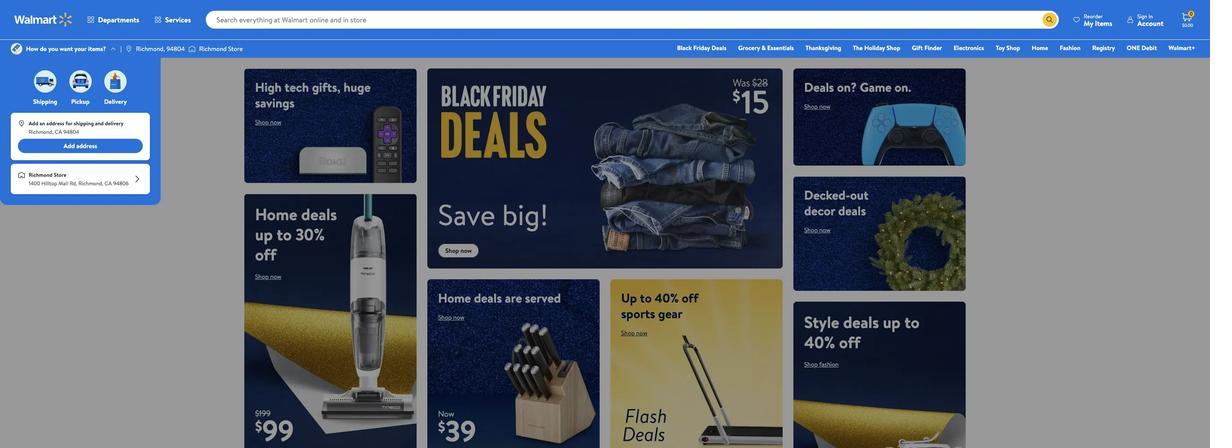 Task type: locate. For each thing, give the bounding box(es) containing it.
0 horizontal spatial 40%
[[655, 289, 679, 306]]

store inside "richmond store 1400 hilltop mall rd, richmond, ca 94806"
[[54, 171, 66, 179]]

departments button
[[80, 9, 147, 30]]

deals right friday
[[712, 43, 727, 52]]

0 vertical spatial richmond
[[199, 44, 227, 53]]

to inside home deals up to 30% off
[[277, 223, 292, 246]]

hilltop
[[41, 180, 57, 187]]

up for home deals up to 30% off
[[255, 223, 273, 246]]

0 horizontal spatial to
[[277, 223, 292, 246]]

served
[[525, 289, 561, 306]]

ca left 94806
[[105, 180, 112, 187]]

shipping
[[33, 97, 57, 106]]

40%
[[655, 289, 679, 306], [804, 331, 835, 353]]

1 horizontal spatial richmond,
[[78, 180, 103, 187]]

 image
[[188, 44, 196, 53], [125, 45, 132, 52]]

add left an
[[29, 120, 38, 127]]

1 horizontal spatial up
[[883, 311, 901, 333]]

ca inside "richmond store 1400 hilltop mall rd, richmond, ca 94806"
[[105, 180, 112, 187]]

0 vertical spatial store
[[228, 44, 243, 53]]

2 vertical spatial to
[[905, 311, 920, 333]]

one
[[1127, 43, 1140, 52]]

the holiday shop
[[853, 43, 901, 52]]

$ for home deals are served
[[438, 417, 445, 437]]

was dollar $199, now dollar 99 group
[[244, 408, 294, 448]]

0 $0.00
[[1182, 10, 1193, 28]]

0 vertical spatial 94804
[[166, 44, 185, 53]]

0 vertical spatial ca
[[55, 128, 62, 136]]

ca
[[55, 128, 62, 136], [105, 180, 112, 187]]

1 vertical spatial to
[[640, 289, 652, 306]]

your
[[74, 44, 87, 53]]

shop fashion
[[804, 360, 839, 369]]

now for up to 40% off sports gear
[[636, 328, 648, 337]]

1 vertical spatial 94804
[[63, 128, 79, 136]]

richmond, right the rd,
[[78, 180, 103, 187]]

0 vertical spatial 40%
[[655, 289, 679, 306]]

 image left richmond store
[[188, 44, 196, 53]]

services button
[[147, 9, 199, 30]]

grocery
[[738, 43, 760, 52]]

home inside home deals up to 30% off
[[255, 203, 297, 226]]

shipping button
[[32, 68, 58, 106]]

shop now
[[804, 102, 831, 111], [255, 118, 281, 127], [804, 225, 831, 234], [445, 246, 472, 255], [255, 272, 281, 281], [438, 313, 465, 322], [621, 328, 648, 337]]

on.
[[895, 78, 912, 96]]

shop now link
[[804, 102, 831, 111], [255, 118, 281, 127], [804, 225, 831, 234], [438, 243, 479, 258], [255, 272, 281, 281], [438, 313, 465, 322], [621, 328, 648, 337]]

0 vertical spatial to
[[277, 223, 292, 246]]

gifts,
[[312, 78, 341, 96]]

sign in account
[[1138, 12, 1164, 28]]

address right an
[[46, 120, 64, 127]]

94804
[[166, 44, 185, 53], [63, 128, 79, 136]]

shop for style deals up to 40% off
[[804, 360, 818, 369]]

1 vertical spatial 40%
[[804, 331, 835, 353]]

shop inside 'shop now' link
[[445, 246, 459, 255]]

shop for home deals up to 30% off
[[255, 272, 269, 281]]

0 horizontal spatial  image
[[125, 45, 132, 52]]

0 vertical spatial off
[[255, 243, 277, 266]]

deals
[[712, 43, 727, 52], [804, 78, 834, 96]]

shop now for home deals up to 30% off
[[255, 272, 281, 281]]

deals for style deals up to 40% off
[[843, 311, 879, 333]]

shop now link for home deals up to 30% off
[[255, 272, 281, 281]]

address down add an address for shipping and delivery richmond, ca 94804
[[76, 141, 97, 150]]

0 horizontal spatial home
[[255, 203, 297, 226]]

richmond, 94804
[[136, 44, 185, 53]]

1 horizontal spatial 40%
[[804, 331, 835, 353]]

$199
[[255, 408, 271, 419]]

up inside style deals up to 40% off
[[883, 311, 901, 333]]

1 vertical spatial richmond
[[29, 171, 52, 179]]

pickup
[[71, 97, 90, 106]]

1 vertical spatial up
[[883, 311, 901, 333]]

0 horizontal spatial off
[[255, 243, 277, 266]]

94804 down services
[[166, 44, 185, 53]]

1 vertical spatial richmond,
[[29, 128, 53, 136]]

$ inside now dollar 39 null group
[[438, 417, 445, 437]]

0 horizontal spatial store
[[54, 171, 66, 179]]

now
[[438, 408, 454, 420]]

1 vertical spatial add
[[64, 141, 75, 150]]

add down add an address for shipping and delivery richmond, ca 94804
[[64, 141, 75, 150]]

2 horizontal spatial home
[[1032, 43, 1048, 52]]

1 horizontal spatial  image
[[188, 44, 196, 53]]

now for home deals up to 30% off
[[270, 272, 281, 281]]

1 vertical spatial off
[[682, 289, 699, 306]]

to
[[277, 223, 292, 246], [640, 289, 652, 306], [905, 311, 920, 333]]

richmond, down an
[[29, 128, 53, 136]]

tech
[[285, 78, 309, 96]]

off inside home deals up to 30% off
[[255, 243, 277, 266]]

 image inside the delivery button
[[104, 70, 127, 93]]

now for home deals are served
[[453, 313, 465, 322]]

richmond,
[[136, 44, 165, 53], [29, 128, 53, 136], [78, 180, 103, 187]]

rd,
[[70, 180, 77, 187]]

decked-
[[804, 186, 850, 203]]

shop for decked-out decor deals
[[804, 225, 818, 234]]

sign
[[1138, 12, 1148, 20]]

shop
[[887, 43, 901, 52], [1007, 43, 1020, 52], [804, 102, 818, 111], [255, 118, 269, 127], [804, 225, 818, 234], [445, 246, 459, 255], [255, 272, 269, 281], [438, 313, 452, 322], [621, 328, 635, 337], [804, 360, 818, 369]]

now for decked-out decor deals
[[819, 225, 831, 234]]

gift finder link
[[908, 43, 946, 53]]

0 horizontal spatial address
[[46, 120, 64, 127]]

shop now link for home deals are served
[[438, 313, 465, 322]]

40% right up
[[655, 289, 679, 306]]

items?
[[88, 44, 106, 53]]

richmond
[[199, 44, 227, 53], [29, 171, 52, 179]]

0 vertical spatial address
[[46, 120, 64, 127]]

shop now link for up to 40% off sports gear
[[621, 328, 648, 337]]

are
[[505, 289, 522, 306]]

1 horizontal spatial store
[[228, 44, 243, 53]]

now for deals on? game on.
[[819, 102, 831, 111]]

add inside add an address for shipping and delivery richmond, ca 94804
[[29, 120, 38, 127]]

shop now for home deals are served
[[438, 313, 465, 322]]

ca inside add an address for shipping and delivery richmond, ca 94804
[[55, 128, 62, 136]]

40% inside style deals up to 40% off
[[804, 331, 835, 353]]

2 horizontal spatial to
[[905, 311, 920, 333]]

Search search field
[[206, 11, 1059, 29]]

2 horizontal spatial off
[[839, 331, 861, 353]]

1 horizontal spatial ca
[[105, 180, 112, 187]]

1 horizontal spatial $
[[438, 417, 445, 437]]

deals on? game on.
[[804, 78, 912, 96]]

how do you want your items?
[[26, 44, 106, 53]]

 image for delivery
[[104, 70, 127, 93]]

richmond inside "richmond store 1400 hilltop mall rd, richmond, ca 94806"
[[29, 171, 52, 179]]

94804 down for
[[63, 128, 79, 136]]

gift
[[912, 43, 923, 52]]

1 vertical spatial store
[[54, 171, 66, 179]]

address
[[46, 120, 64, 127], [76, 141, 97, 150]]

deals inside home deals up to 30% off
[[301, 203, 337, 226]]

deals for home deals are served
[[474, 289, 502, 306]]

0 horizontal spatial deals
[[712, 43, 727, 52]]

richmond, right |
[[136, 44, 165, 53]]

add address
[[64, 141, 97, 150]]

0 horizontal spatial add
[[29, 120, 38, 127]]

0 vertical spatial add
[[29, 120, 38, 127]]

1 horizontal spatial off
[[682, 289, 699, 306]]

2 vertical spatial home
[[438, 289, 471, 306]]

 image inside the shipping button
[[34, 70, 56, 93]]

1 vertical spatial address
[[76, 141, 97, 150]]

friday
[[693, 43, 710, 52]]

0 vertical spatial up
[[255, 223, 273, 246]]

shop now link for decked-out decor deals
[[804, 225, 831, 234]]

black
[[677, 43, 692, 52]]

store for richmond store
[[228, 44, 243, 53]]

1 horizontal spatial deals
[[804, 78, 834, 96]]

0 horizontal spatial up
[[255, 223, 273, 246]]

2 vertical spatial richmond,
[[78, 180, 103, 187]]

off inside style deals up to 40% off
[[839, 331, 861, 353]]

 image
[[11, 43, 22, 55], [34, 70, 56, 93], [69, 70, 92, 93], [104, 70, 127, 93], [18, 120, 25, 127], [18, 171, 25, 179]]

my
[[1084, 18, 1094, 28]]

debit
[[1142, 43, 1157, 52]]

1 horizontal spatial to
[[640, 289, 652, 306]]

registry
[[1092, 43, 1115, 52]]

the
[[853, 43, 863, 52]]

2 horizontal spatial richmond,
[[136, 44, 165, 53]]

add
[[29, 120, 38, 127], [64, 141, 75, 150]]

save
[[438, 195, 495, 234]]

 image right |
[[125, 45, 132, 52]]

thanksgiving
[[806, 43, 841, 52]]

 image for shipping
[[34, 70, 56, 93]]

0 horizontal spatial 94804
[[63, 128, 79, 136]]

deals inside style deals up to 40% off
[[843, 311, 879, 333]]

$ for home deals up to 30% off
[[255, 416, 262, 436]]

0 horizontal spatial ca
[[55, 128, 62, 136]]

how
[[26, 44, 38, 53]]

richmond, inside "richmond store 1400 hilltop mall rd, richmond, ca 94806"
[[78, 180, 103, 187]]

0 vertical spatial deals
[[712, 43, 727, 52]]

0 vertical spatial home
[[1032, 43, 1048, 52]]

0 horizontal spatial $
[[255, 416, 262, 436]]

0 horizontal spatial richmond
[[29, 171, 52, 179]]

1 horizontal spatial home
[[438, 289, 471, 306]]

shop now for up to 40% off sports gear
[[621, 328, 648, 337]]

toy shop link
[[992, 43, 1024, 53]]

add inside button
[[64, 141, 75, 150]]

shop now for decked-out decor deals
[[804, 225, 831, 234]]

shop fashion link
[[804, 360, 839, 369]]

decked-out decor deals
[[804, 186, 869, 219]]

40% up shop fashion link
[[804, 331, 835, 353]]

address inside add an address for shipping and delivery richmond, ca 94804
[[46, 120, 64, 127]]

shop now for high tech gifts, huge savings
[[255, 118, 281, 127]]

essentials
[[767, 43, 794, 52]]

0 horizontal spatial richmond,
[[29, 128, 53, 136]]

$0.00
[[1182, 22, 1193, 28]]

 image inside the pickup button
[[69, 70, 92, 93]]

 image for richmond, 94804
[[125, 45, 132, 52]]

deals
[[838, 202, 866, 219], [301, 203, 337, 226], [474, 289, 502, 306], [843, 311, 879, 333]]

94804 inside add an address for shipping and delivery richmond, ca 94804
[[63, 128, 79, 136]]

1 vertical spatial ca
[[105, 180, 112, 187]]

fashion
[[819, 360, 839, 369]]

add for add an address for shipping and delivery richmond, ca 94804
[[29, 120, 38, 127]]

up inside home deals up to 30% off
[[255, 223, 273, 246]]

to inside style deals up to 40% off
[[905, 311, 920, 333]]

ca up add address button
[[55, 128, 62, 136]]

up for style deals up to 40% off
[[883, 311, 901, 333]]

1 horizontal spatial richmond
[[199, 44, 227, 53]]

1 vertical spatial home
[[255, 203, 297, 226]]

$ inside was dollar $199, now dollar 99 group
[[255, 416, 262, 436]]

1 horizontal spatial address
[[76, 141, 97, 150]]

deals left on?
[[804, 78, 834, 96]]

1 horizontal spatial add
[[64, 141, 75, 150]]

up
[[255, 223, 273, 246], [883, 311, 901, 333]]

to for style
[[905, 311, 920, 333]]

off for style deals up to 40% off
[[839, 331, 861, 353]]

2 vertical spatial off
[[839, 331, 861, 353]]

sports
[[621, 305, 655, 322]]

shop now link for deals on? game on.
[[804, 102, 831, 111]]

add for add address
[[64, 141, 75, 150]]



Task type: vqa. For each thing, say whether or not it's contained in the screenshot.


Task type: describe. For each thing, give the bounding box(es) containing it.
finder
[[925, 43, 942, 52]]

you
[[48, 44, 58, 53]]

now for high tech gifts, huge savings
[[270, 118, 281, 127]]

1400
[[29, 180, 40, 187]]

registry link
[[1088, 43, 1119, 53]]

40% inside up to 40% off sports gear
[[655, 289, 679, 306]]

savings
[[255, 94, 295, 111]]

on?
[[837, 78, 857, 96]]

shop now for deals on? game on.
[[804, 102, 831, 111]]

home for home
[[1032, 43, 1048, 52]]

style deals up to 40% off
[[804, 311, 920, 353]]

0 vertical spatial richmond,
[[136, 44, 165, 53]]

 image for pickup
[[69, 70, 92, 93]]

now dollar 39 null group
[[427, 408, 476, 448]]

decor
[[804, 202, 835, 219]]

richmond for richmond store
[[199, 44, 227, 53]]

huge
[[344, 78, 371, 96]]

94806
[[113, 180, 129, 187]]

Walmart Site-Wide search field
[[206, 11, 1059, 29]]

richmond store
[[199, 44, 243, 53]]

big!
[[502, 195, 548, 234]]

the holiday shop link
[[849, 43, 905, 53]]

departments
[[98, 15, 139, 25]]

out
[[850, 186, 869, 203]]

delivery
[[105, 120, 123, 127]]

grocery & essentials
[[738, 43, 794, 52]]

shop for up to 40% off sports gear
[[621, 328, 635, 337]]

black friday deals
[[677, 43, 727, 52]]

shipping
[[74, 120, 94, 127]]

black friday deals link
[[673, 43, 731, 53]]

game
[[860, 78, 892, 96]]

high
[[255, 78, 282, 96]]

walmart+
[[1169, 43, 1196, 52]]

home link
[[1028, 43, 1052, 53]]

in
[[1149, 12, 1153, 20]]

electronics
[[954, 43, 984, 52]]

shop for save big!
[[445, 246, 459, 255]]

richmond, inside add an address for shipping and delivery richmond, ca 94804
[[29, 128, 53, 136]]

gear
[[658, 305, 683, 322]]

walmart image
[[14, 13, 73, 27]]

richmond store 1400 hilltop mall rd, richmond, ca 94806
[[29, 171, 129, 187]]

items
[[1095, 18, 1113, 28]]

off for home deals up to 30% off
[[255, 243, 277, 266]]

grocery & essentials link
[[734, 43, 798, 53]]

shop inside toy shop link
[[1007, 43, 1020, 52]]

want
[[60, 44, 73, 53]]

fashion
[[1060, 43, 1081, 52]]

shop now for save big!
[[445, 246, 472, 255]]

deals inside decked-out decor deals
[[838, 202, 866, 219]]

an
[[40, 120, 45, 127]]

and
[[95, 120, 104, 127]]

one debit link
[[1123, 43, 1161, 53]]

pickup button
[[67, 68, 93, 106]]

for
[[66, 120, 72, 127]]

1 horizontal spatial 94804
[[166, 44, 185, 53]]

up
[[621, 289, 637, 306]]

 image for how do you want your items?
[[11, 43, 22, 55]]

0
[[1190, 10, 1193, 18]]

add address button
[[18, 139, 143, 153]]

delivery
[[104, 97, 127, 106]]

to for home
[[277, 223, 292, 246]]

now for save big!
[[461, 246, 472, 255]]

shop inside the holiday shop link
[[887, 43, 901, 52]]

store for richmond store 1400 hilltop mall rd, richmond, ca 94806
[[54, 171, 66, 179]]

deals for home deals up to 30% off
[[301, 203, 337, 226]]

1 vertical spatial deals
[[804, 78, 834, 96]]

shop for deals on? game on.
[[804, 102, 818, 111]]

services
[[165, 15, 191, 25]]

to inside up to 40% off sports gear
[[640, 289, 652, 306]]

style
[[804, 311, 840, 333]]

high tech gifts, huge savings
[[255, 78, 371, 111]]

home for home deals up to 30% off
[[255, 203, 297, 226]]

add an address for shipping and delivery richmond, ca 94804
[[29, 120, 123, 136]]

thanksgiving link
[[802, 43, 846, 53]]

shop now link for high tech gifts, huge savings
[[255, 118, 281, 127]]

electronics link
[[950, 43, 988, 53]]

address inside add address button
[[76, 141, 97, 150]]

one debit
[[1127, 43, 1157, 52]]

toy shop
[[996, 43, 1020, 52]]

off inside up to 40% off sports gear
[[682, 289, 699, 306]]

richmond for richmond store 1400 hilltop mall rd, richmond, ca 94806
[[29, 171, 52, 179]]

reorder
[[1084, 12, 1103, 20]]

30%
[[296, 223, 325, 246]]

gift finder
[[912, 43, 942, 52]]

shop for high tech gifts, huge savings
[[255, 118, 269, 127]]

 image for richmond store
[[188, 44, 196, 53]]

holiday
[[865, 43, 885, 52]]

shop for home deals are served
[[438, 313, 452, 322]]

home for home deals are served
[[438, 289, 471, 306]]

shop now link for save big!
[[438, 243, 479, 258]]

up to 40% off sports gear
[[621, 289, 699, 322]]

|
[[120, 44, 122, 53]]

home deals are served
[[438, 289, 561, 306]]

reorder my items
[[1084, 12, 1113, 28]]

walmart+ link
[[1165, 43, 1200, 53]]

mall
[[59, 180, 68, 187]]

&
[[762, 43, 766, 52]]

do
[[40, 44, 47, 53]]

delivery button
[[103, 68, 128, 106]]

fashion link
[[1056, 43, 1085, 53]]

toy
[[996, 43, 1005, 52]]

account
[[1138, 18, 1164, 28]]

search icon image
[[1046, 16, 1054, 23]]



